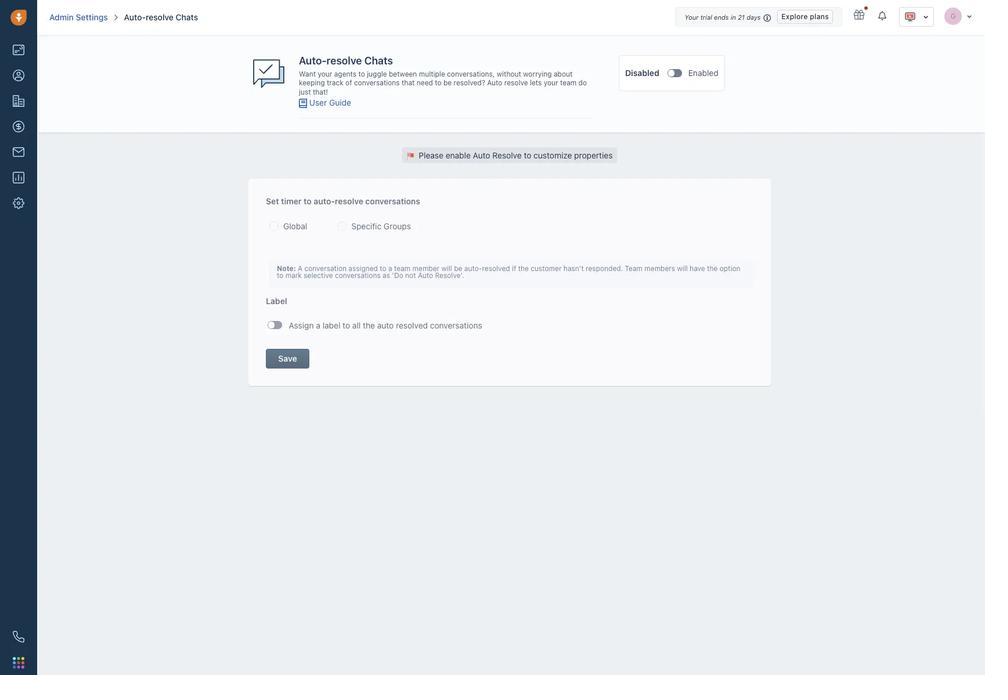 Task type: describe. For each thing, give the bounding box(es) containing it.
user guide link
[[309, 97, 351, 107]]

please enable auto resolve to customize properties
[[419, 150, 613, 160]]

ends
[[714, 13, 729, 21]]

explore plans
[[782, 12, 829, 21]]

missing translation "unavailable" for locale "en-us" image
[[905, 11, 917, 23]]

2 horizontal spatial resolve
[[505, 79, 528, 87]]

in
[[731, 13, 737, 21]]

2 vertical spatial to
[[524, 150, 532, 160]]

phone image
[[13, 631, 24, 643]]

ic_info_icon image
[[764, 13, 772, 23]]

explore
[[782, 12, 808, 21]]

disabled
[[626, 68, 660, 78]]

juggle
[[367, 70, 387, 78]]

0 vertical spatial to
[[359, 70, 365, 78]]

bell regular image
[[879, 10, 888, 21]]

need
[[417, 79, 433, 87]]

1 vertical spatial auto
[[473, 150, 491, 160]]

phone element
[[7, 626, 30, 649]]

auto- for auto-resolve chats want your agents to juggle between multiple conversations, without worrying about keeping track of conversations that need to be resolved? auto resolve lets your team do just that!
[[299, 55, 327, 67]]

auto inside auto-resolve chats want your agents to juggle between multiple conversations, without worrying about keeping track of conversations that need to be resolved? auto resolve lets your team do just that!
[[488, 79, 503, 87]]

21
[[738, 13, 745, 21]]

conversations
[[354, 79, 400, 87]]

admin settings
[[49, 12, 108, 22]]

that
[[402, 79, 415, 87]]

auto-resolve chats
[[124, 12, 198, 22]]

freshworks switcher image
[[13, 657, 24, 669]]

admin settings link
[[49, 12, 108, 23]]

enable
[[446, 150, 471, 160]]

do
[[579, 79, 587, 87]]

between
[[389, 70, 417, 78]]

explore plans button
[[778, 10, 834, 24]]

enabled
[[689, 68, 719, 78]]

your
[[685, 13, 699, 21]]

guide
[[329, 97, 351, 107]]

trial
[[701, 13, 713, 21]]

just
[[299, 88, 311, 96]]

resolve for auto-resolve chats
[[146, 12, 174, 22]]

want
[[299, 70, 316, 78]]

resolved?
[[454, 79, 486, 87]]

conversations,
[[447, 70, 495, 78]]



Task type: vqa. For each thing, say whether or not it's contained in the screenshot.
ABOUT
yes



Task type: locate. For each thing, give the bounding box(es) containing it.
2 vertical spatial resolve
[[505, 79, 528, 87]]

be
[[444, 79, 452, 87]]

keeping
[[299, 79, 325, 87]]

properties
[[575, 150, 613, 160]]

your up track
[[318, 70, 332, 78]]

1 horizontal spatial your
[[544, 79, 559, 87]]

0 horizontal spatial your
[[318, 70, 332, 78]]

customize
[[534, 150, 572, 160]]

1 horizontal spatial to
[[435, 79, 442, 87]]

1 vertical spatial your
[[544, 79, 559, 87]]

auto right enable
[[473, 150, 491, 160]]

ic_arrow_down image
[[967, 12, 973, 19]]

0 vertical spatial auto
[[488, 79, 503, 87]]

to right resolve
[[524, 150, 532, 160]]

auto- for auto-resolve chats
[[124, 12, 146, 22]]

1 horizontal spatial chats
[[365, 55, 393, 67]]

to
[[359, 70, 365, 78], [435, 79, 442, 87], [524, 150, 532, 160]]

to left juggle
[[359, 70, 365, 78]]

user guide
[[309, 97, 351, 107]]

1 vertical spatial resolve
[[327, 55, 362, 67]]

agents
[[334, 70, 357, 78]]

chats for auto-resolve chats
[[176, 12, 198, 22]]

auto- up the want on the top left of page
[[299, 55, 327, 67]]

0 vertical spatial resolve
[[146, 12, 174, 22]]

team
[[561, 79, 577, 87]]

track
[[327, 79, 344, 87]]

auto-
[[124, 12, 146, 22], [299, 55, 327, 67]]

admin
[[49, 12, 74, 22]]

about
[[554, 70, 573, 78]]

chats inside auto-resolve chats want your agents to juggle between multiple conversations, without worrying about keeping track of conversations that need to be resolved? auto resolve lets your team do just that!
[[365, 55, 393, 67]]

0 horizontal spatial to
[[359, 70, 365, 78]]

None checkbox
[[668, 69, 683, 77]]

resolve for auto-resolve chats want your agents to juggle between multiple conversations, without worrying about keeping track of conversations that need to be resolved? auto resolve lets your team do just that!
[[327, 55, 362, 67]]

days
[[747, 13, 761, 21]]

0 vertical spatial your
[[318, 70, 332, 78]]

0 horizontal spatial chats
[[176, 12, 198, 22]]

lets
[[530, 79, 542, 87]]

0 horizontal spatial auto-
[[124, 12, 146, 22]]

settings
[[76, 12, 108, 22]]

0 vertical spatial chats
[[176, 12, 198, 22]]

auto down without
[[488, 79, 503, 87]]

auto-resolve chats want your agents to juggle between multiple conversations, without worrying about keeping track of conversations that need to be resolved? auto resolve lets your team do just that!
[[299, 55, 587, 96]]

to left be
[[435, 79, 442, 87]]

chats for auto-resolve chats want your agents to juggle between multiple conversations, without worrying about keeping track of conversations that need to be resolved? auto resolve lets your team do just that!
[[365, 55, 393, 67]]

resolve
[[146, 12, 174, 22], [327, 55, 362, 67], [505, 79, 528, 87]]

worrying
[[524, 70, 552, 78]]

resolve
[[493, 150, 522, 160]]

0 vertical spatial auto-
[[124, 12, 146, 22]]

auto- right settings
[[124, 12, 146, 22]]

chats
[[176, 12, 198, 22], [365, 55, 393, 67]]

1 horizontal spatial resolve
[[327, 55, 362, 67]]

of
[[346, 79, 352, 87]]

without
[[497, 70, 522, 78]]

your right lets
[[544, 79, 559, 87]]

your
[[318, 70, 332, 78], [544, 79, 559, 87]]

auto
[[488, 79, 503, 87], [473, 150, 491, 160]]

multiple
[[419, 70, 445, 78]]

your trial ends in 21 days
[[685, 13, 761, 21]]

2 horizontal spatial to
[[524, 150, 532, 160]]

user
[[309, 97, 327, 107]]

please
[[419, 150, 444, 160]]

that!
[[313, 88, 328, 96]]

1 vertical spatial to
[[435, 79, 442, 87]]

plans
[[811, 12, 829, 21]]

0 horizontal spatial resolve
[[146, 12, 174, 22]]

1 vertical spatial auto-
[[299, 55, 327, 67]]

1 vertical spatial chats
[[365, 55, 393, 67]]

ic_arrow_down image
[[924, 13, 929, 21]]

1 horizontal spatial auto-
[[299, 55, 327, 67]]

auto- inside auto-resolve chats want your agents to juggle between multiple conversations, without worrying about keeping track of conversations that need to be resolved? auto resolve lets your team do just that!
[[299, 55, 327, 67]]



